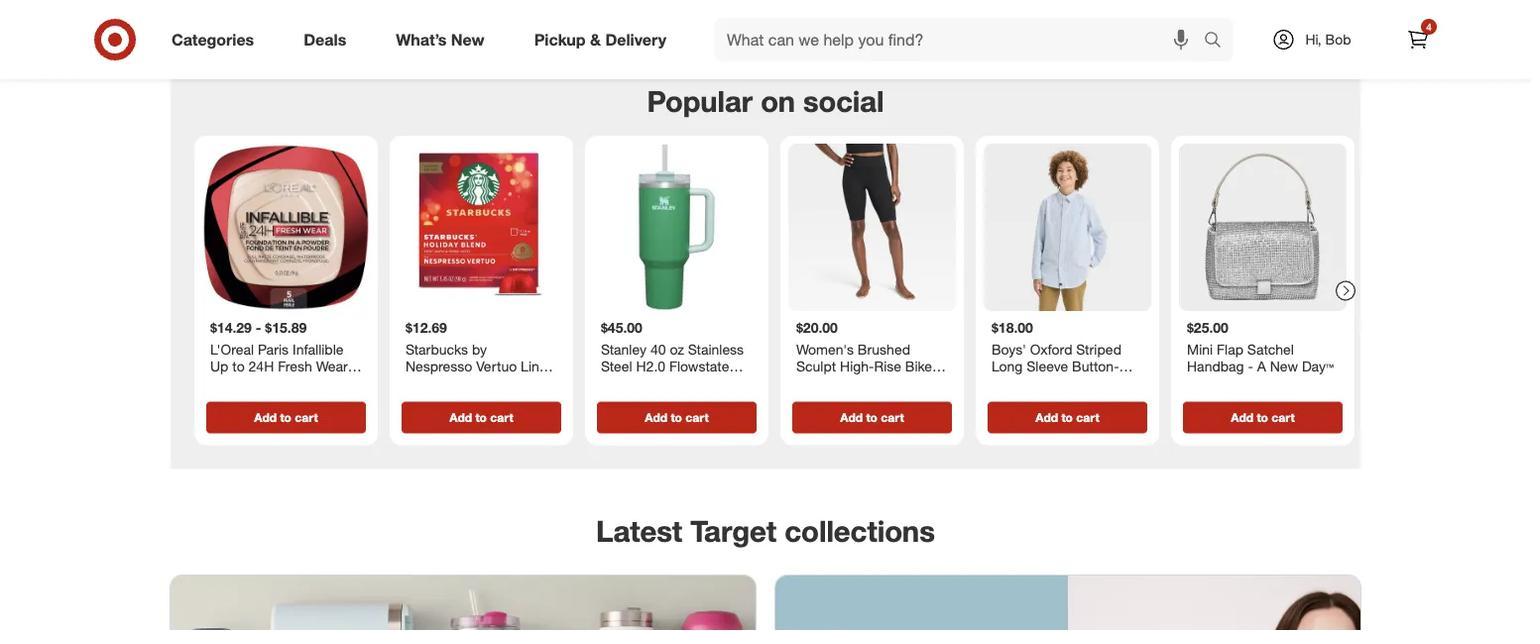 Task type: describe. For each thing, give the bounding box(es) containing it.
art
[[1074, 375, 1091, 393]]

get the whole group together & see who can crack the case. link
[[171, 0, 554, 52]]

- inside $18.00 boys' oxford striped long sleeve button- down shirt - art class™
[[1065, 375, 1070, 393]]

cart for $45.00
[[686, 411, 709, 426]]

4
[[1427, 20, 1432, 33]]

add to cart for $45.00
[[645, 411, 709, 426]]

5 add to cart from the left
[[1036, 411, 1100, 426]]

what's new link
[[379, 18, 510, 62]]

everything you need to make your home a festive getaway.
[[993, 0, 1344, 32]]

add for $45.00
[[645, 411, 668, 426]]

say "thanks" to the people you depend on year- round. link
[[574, 0, 958, 52]]

on inside carousel region
[[761, 84, 795, 119]]

festive
[[1298, 0, 1344, 12]]

get the whole group together & see who can crack the case.
[[187, 0, 505, 32]]

collections
[[785, 513, 935, 549]]

together
[[336, 0, 396, 12]]

pickup & delivery link
[[518, 18, 692, 62]]

you inside everything you need to make your home a festive getaway.
[[1073, 0, 1099, 12]]

on inside say "thanks" to the people you depend on year- round.
[[873, 0, 891, 12]]

can
[[479, 0, 505, 12]]

to inside say "thanks" to the people you depend on year- round.
[[685, 0, 699, 12]]

hi, bob
[[1306, 31, 1352, 48]]

add to cart for $14.29 - $15.89
[[254, 411, 318, 426]]

5 add to cart button from the left
[[988, 402, 1148, 434]]

What can we help you find? suggestions appear below search field
[[715, 18, 1209, 62]]

add for $14.29 - $15.89
[[254, 411, 277, 426]]

$14.29 - $15.89
[[210, 319, 307, 337]]

delivery
[[606, 30, 667, 49]]

$45.00
[[601, 319, 643, 337]]

everything you need to make your home a festive getaway. link
[[978, 0, 1361, 52]]

starbucks by nespresso vertuo line pods - starbucks holiday blend (target exclusive) image
[[398, 144, 565, 311]]

to inside everything you need to make your home a festive getaway.
[[1143, 0, 1157, 12]]

6 add to cart from the left
[[1231, 411, 1295, 426]]

people
[[730, 0, 779, 12]]

6 add from the left
[[1231, 411, 1254, 426]]

$18.00 boys' oxford striped long sleeve button- down shirt - art class™
[[992, 319, 1134, 393]]

class™
[[1095, 375, 1134, 393]]

mini
[[1188, 341, 1213, 358]]

to for $14.29 - $15.89
[[280, 411, 292, 426]]

0 vertical spatial new
[[451, 30, 485, 49]]

$45.00 link
[[593, 144, 761, 398]]

$20.00
[[797, 319, 838, 337]]

4 link
[[1397, 18, 1440, 62]]

social
[[803, 84, 885, 119]]

0 horizontal spatial -
[[256, 319, 261, 337]]

5 cart from the left
[[1077, 411, 1100, 426]]

crack
[[187, 13, 225, 32]]

categories
[[172, 30, 254, 49]]

cart for $14.29 - $15.89
[[295, 411, 318, 426]]

cart for $12.69
[[490, 411, 514, 426]]

mini flap satchel handbag - a new day™ image
[[1180, 144, 1347, 311]]

say
[[590, 0, 617, 12]]

search
[[1195, 32, 1243, 51]]

popular
[[647, 84, 753, 119]]

satchel
[[1248, 341, 1295, 358]]

bob
[[1326, 31, 1352, 48]]

who
[[445, 0, 475, 12]]

group
[[290, 0, 332, 12]]

add for $12.69
[[450, 411, 472, 426]]

pickup
[[534, 30, 586, 49]]

add to cart for $20.00
[[841, 411, 904, 426]]

need
[[1103, 0, 1139, 12]]

6 cart from the left
[[1272, 411, 1295, 426]]



Task type: locate. For each thing, give the bounding box(es) containing it.
add for $20.00
[[841, 411, 863, 426]]

&
[[401, 0, 411, 12], [590, 30, 601, 49]]

say "thanks" to the people you depend on year- round.
[[590, 0, 931, 32]]

deals
[[304, 30, 346, 49]]

0 horizontal spatial you
[[784, 0, 809, 12]]

button-
[[1073, 358, 1120, 375]]

3 add to cart button from the left
[[597, 402, 757, 434]]

add to cart button for $14.29 - $15.89
[[206, 402, 366, 434]]

you left need
[[1073, 0, 1099, 12]]

what's new
[[396, 30, 485, 49]]

1 add to cart button from the left
[[206, 402, 366, 434]]

carousel region
[[171, 68, 1361, 490]]

1 you from the left
[[784, 0, 809, 12]]

to for $20.00
[[866, 411, 878, 426]]

everything
[[993, 0, 1069, 12]]

deals link
[[287, 18, 371, 62]]

you
[[784, 0, 809, 12], [1073, 0, 1099, 12]]

2 cart from the left
[[490, 411, 514, 426]]

$14.29 - $15.89 link
[[202, 144, 370, 398]]

1 cart from the left
[[295, 411, 318, 426]]

the left the people
[[703, 0, 726, 12]]

1 add from the left
[[254, 411, 277, 426]]

get
[[187, 0, 212, 12]]

2 add to cart from the left
[[450, 411, 514, 426]]

4 add to cart from the left
[[841, 411, 904, 426]]

you inside say "thanks" to the people you depend on year- round.
[[784, 0, 809, 12]]

to for $25.00
[[1257, 411, 1269, 426]]

handbag
[[1188, 358, 1245, 375]]

1 horizontal spatial new
[[1271, 358, 1299, 375]]

& left see
[[401, 0, 411, 12]]

- left art
[[1065, 375, 1070, 393]]

pickup & delivery
[[534, 30, 667, 49]]

5 add from the left
[[1036, 411, 1059, 426]]

what's
[[396, 30, 447, 49]]

add to cart button for $20.00
[[793, 402, 952, 434]]

a
[[1285, 0, 1293, 12]]

on
[[873, 0, 891, 12], [761, 84, 795, 119]]

$12.69
[[406, 319, 447, 337]]

the down whole
[[230, 13, 252, 32]]

$25.00
[[1188, 319, 1229, 337]]

striped
[[1077, 341, 1122, 358]]

2 horizontal spatial -
[[1248, 358, 1254, 375]]

depend
[[814, 0, 868, 12]]

latest
[[596, 513, 683, 549]]

3 cart from the left
[[686, 411, 709, 426]]

boys' oxford striped long sleeve button-down shirt - art class™ image
[[984, 144, 1152, 311]]

a
[[1258, 358, 1267, 375]]

to for $18.00
[[1062, 411, 1073, 426]]

search button
[[1195, 18, 1243, 65]]

add to cart for $12.69
[[450, 411, 514, 426]]

add to cart
[[254, 411, 318, 426], [450, 411, 514, 426], [645, 411, 709, 426], [841, 411, 904, 426], [1036, 411, 1100, 426], [1231, 411, 1295, 426]]

see
[[415, 0, 440, 12]]

0 horizontal spatial &
[[401, 0, 411, 12]]

make
[[1162, 0, 1200, 12]]

- left $15.89
[[256, 319, 261, 337]]

target
[[691, 513, 777, 549]]

popular on social
[[647, 84, 885, 119]]

shirt
[[1032, 375, 1061, 393]]

day™
[[1302, 358, 1334, 375]]

"thanks"
[[621, 0, 680, 12]]

home
[[1240, 0, 1280, 12]]

1 vertical spatial on
[[761, 84, 795, 119]]

0 horizontal spatial on
[[761, 84, 795, 119]]

new
[[451, 30, 485, 49], [1271, 358, 1299, 375]]

1 vertical spatial new
[[1271, 358, 1299, 375]]

0 vertical spatial on
[[873, 0, 891, 12]]

add to cart button for $45.00
[[597, 402, 757, 434]]

0 horizontal spatial new
[[451, 30, 485, 49]]

getaway.
[[993, 13, 1055, 32]]

- inside '$25.00 mini flap satchel handbag - a new day™'
[[1248, 358, 1254, 375]]

l'oreal paris infallible up to 24h fresh wear foundation in a powder - 0.31oz image
[[202, 144, 370, 311]]

women's brushed sculpt high-rise bike shorts 10" - all in motion™ image
[[789, 144, 956, 311]]

$18.00
[[992, 319, 1034, 337]]

0 vertical spatial &
[[401, 0, 411, 12]]

new inside '$25.00 mini flap satchel handbag - a new day™'
[[1271, 358, 1299, 375]]

hi,
[[1306, 31, 1322, 48]]

add
[[254, 411, 277, 426], [450, 411, 472, 426], [645, 411, 668, 426], [841, 411, 863, 426], [1036, 411, 1059, 426], [1231, 411, 1254, 426]]

$25.00 mini flap satchel handbag - a new day™
[[1188, 319, 1334, 375]]

1 horizontal spatial &
[[590, 30, 601, 49]]

new down who
[[451, 30, 485, 49]]

on left social
[[761, 84, 795, 119]]

flap
[[1217, 341, 1244, 358]]

categories link
[[155, 18, 279, 62]]

add to cart button
[[206, 402, 366, 434], [402, 402, 562, 434], [597, 402, 757, 434], [793, 402, 952, 434], [988, 402, 1148, 434], [1184, 402, 1343, 434]]

cart
[[295, 411, 318, 426], [490, 411, 514, 426], [686, 411, 709, 426], [881, 411, 904, 426], [1077, 411, 1100, 426], [1272, 411, 1295, 426]]

to for $12.69
[[476, 411, 487, 426]]

1 vertical spatial &
[[590, 30, 601, 49]]

-
[[256, 319, 261, 337], [1248, 358, 1254, 375], [1065, 375, 1070, 393]]

to for $45.00
[[671, 411, 682, 426]]

4 add from the left
[[841, 411, 863, 426]]

$15.89
[[265, 319, 307, 337]]

boys'
[[992, 341, 1027, 358]]

cart for $20.00
[[881, 411, 904, 426]]

to
[[685, 0, 699, 12], [1143, 0, 1157, 12], [280, 411, 292, 426], [476, 411, 487, 426], [671, 411, 682, 426], [866, 411, 878, 426], [1062, 411, 1073, 426], [1257, 411, 1269, 426]]

stanley 40 oz stainless steel h2.0 flowstate quencher tumbler - meadow image
[[593, 144, 761, 311]]

& inside get the whole group together & see who can crack the case.
[[401, 0, 411, 12]]

you right the people
[[784, 0, 809, 12]]

1 horizontal spatial you
[[1073, 0, 1099, 12]]

4 add to cart button from the left
[[793, 402, 952, 434]]

long
[[992, 358, 1023, 375]]

on left year-
[[873, 0, 891, 12]]

3 add to cart from the left
[[645, 411, 709, 426]]

down
[[992, 375, 1028, 393]]

2 add to cart button from the left
[[402, 402, 562, 434]]

$12.69 link
[[398, 144, 565, 398]]

the up crack
[[217, 0, 239, 12]]

1 horizontal spatial -
[[1065, 375, 1070, 393]]

2 you from the left
[[1073, 0, 1099, 12]]

- left "a"
[[1248, 358, 1254, 375]]

whole
[[244, 0, 286, 12]]

the
[[217, 0, 239, 12], [703, 0, 726, 12], [230, 13, 252, 32]]

& down say
[[590, 30, 601, 49]]

$20.00 link
[[789, 144, 956, 398]]

oxford
[[1030, 341, 1073, 358]]

case.
[[257, 13, 294, 32]]

latest target collections
[[596, 513, 935, 549]]

new right "a"
[[1271, 358, 1299, 375]]

round.
[[590, 13, 635, 32]]

1 add to cart from the left
[[254, 411, 318, 426]]

the inside say "thanks" to the people you depend on year- round.
[[703, 0, 726, 12]]

$14.29
[[210, 319, 252, 337]]

your
[[1205, 0, 1236, 12]]

add to cart button for $12.69
[[402, 402, 562, 434]]

2 add from the left
[[450, 411, 472, 426]]

4 cart from the left
[[881, 411, 904, 426]]

6 add to cart button from the left
[[1184, 402, 1343, 434]]

1 horizontal spatial on
[[873, 0, 891, 12]]

sleeve
[[1027, 358, 1069, 375]]

3 add from the left
[[645, 411, 668, 426]]

year-
[[895, 0, 931, 12]]



Task type: vqa. For each thing, say whether or not it's contained in the screenshot.
Jungalow™.
no



